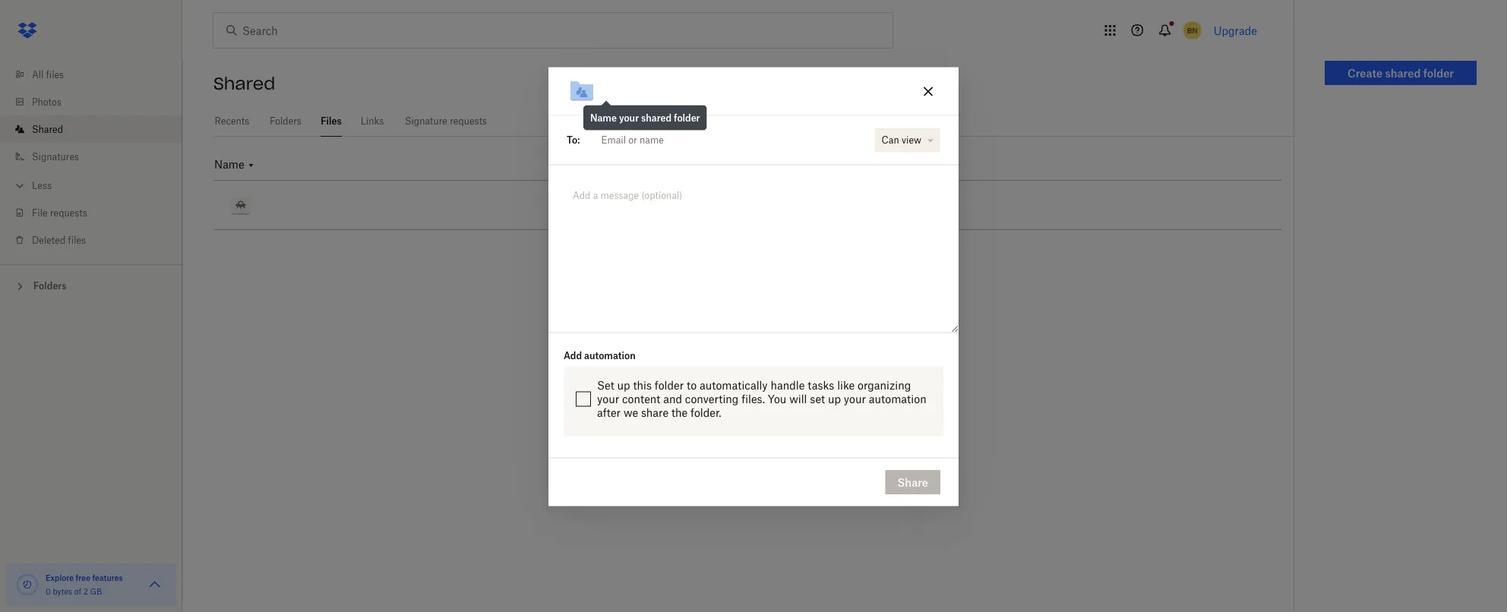 Task type: locate. For each thing, give the bounding box(es) containing it.
files for deleted files
[[68, 234, 86, 246]]

requests right signature
[[450, 116, 487, 127]]

requests
[[450, 116, 487, 127], [50, 207, 87, 218]]

tasks
[[808, 379, 835, 392]]

folder right 'create' at the right top of the page
[[1424, 66, 1454, 79]]

0 horizontal spatial automation
[[584, 350, 636, 362]]

folder inside button
[[1424, 66, 1454, 79]]

shared right name
[[641, 112, 672, 124]]

folder inside set up this folder to automatically handle tasks like organizing your content and converting files. you will set up your automation after we share the folder.
[[655, 379, 684, 392]]

files
[[321, 116, 342, 127]]

1 horizontal spatial up
[[828, 393, 841, 406]]

all files link
[[12, 61, 182, 88]]

0 horizontal spatial files
[[46, 69, 64, 80]]

1 vertical spatial shared
[[32, 123, 63, 135]]

links
[[361, 116, 384, 127]]

can view
[[882, 135, 922, 146]]

your
[[619, 112, 639, 124], [597, 393, 619, 406], [844, 393, 866, 406]]

requests inside tab list
[[450, 116, 487, 127]]

shared inside list item
[[32, 123, 63, 135]]

folder for set up this folder to automatically handle tasks like organizing your content and converting files. you will set up your automation after we share the folder.
[[655, 379, 684, 392]]

share
[[898, 476, 929, 489]]

1 vertical spatial up
[[828, 393, 841, 406]]

recents
[[215, 116, 249, 127]]

automation down organizing
[[869, 393, 927, 406]]

deleted files
[[32, 234, 86, 246]]

1 horizontal spatial requests
[[450, 116, 487, 127]]

shared inside sharing modal dialog
[[641, 112, 672, 124]]

dropbox image
[[12, 15, 43, 46]]

files right all
[[46, 69, 64, 80]]

1 vertical spatial shared
[[641, 112, 672, 124]]

organizing
[[858, 379, 911, 392]]

1 vertical spatial folders
[[33, 280, 67, 292]]

0 horizontal spatial shared
[[641, 112, 672, 124]]

folder up and
[[655, 379, 684, 392]]

shared right 'create' at the right top of the page
[[1386, 66, 1421, 79]]

tab list containing recents
[[214, 106, 1294, 137]]

shared inside button
[[1386, 66, 1421, 79]]

photos
[[32, 96, 62, 108]]

recents link
[[214, 106, 251, 135]]

0 horizontal spatial up
[[617, 379, 630, 392]]

folder for name your shared folder
[[674, 112, 700, 124]]

0 vertical spatial shared
[[214, 73, 275, 94]]

up right set
[[828, 393, 841, 406]]

signature requests
[[405, 116, 487, 127]]

sharing modal dialog
[[549, 67, 959, 612]]

shared down photos
[[32, 123, 63, 135]]

folder up contact name field
[[674, 112, 700, 124]]

0 vertical spatial folder
[[1424, 66, 1454, 79]]

shared up recents link
[[214, 73, 275, 94]]

handle
[[771, 379, 805, 392]]

share
[[641, 407, 669, 420]]

signature
[[405, 116, 448, 127]]

upgrade
[[1214, 24, 1258, 37]]

file requests link
[[12, 199, 182, 226]]

deleted
[[32, 234, 66, 246]]

add automation
[[564, 350, 636, 362]]

0 vertical spatial requests
[[450, 116, 487, 127]]

1 horizontal spatial folders
[[270, 116, 302, 127]]

0 horizontal spatial requests
[[50, 207, 87, 218]]

shared
[[1386, 66, 1421, 79], [641, 112, 672, 124]]

0 vertical spatial folders
[[270, 116, 302, 127]]

1 horizontal spatial shared
[[214, 73, 275, 94]]

files right deleted
[[68, 234, 86, 246]]

requests inside list
[[50, 207, 87, 218]]

create shared folder
[[1348, 66, 1454, 79]]

up right set at the left of the page
[[617, 379, 630, 392]]

requests for file requests
[[50, 207, 87, 218]]

add
[[564, 350, 582, 362]]

folders
[[270, 116, 302, 127], [33, 280, 67, 292]]

up
[[617, 379, 630, 392], [828, 393, 841, 406]]

set
[[810, 393, 825, 406]]

1 horizontal spatial automation
[[869, 393, 927, 406]]

0 horizontal spatial folders
[[33, 280, 67, 292]]

1 vertical spatial folder
[[674, 112, 700, 124]]

0 vertical spatial shared
[[1386, 66, 1421, 79]]

list
[[0, 52, 182, 264]]

the
[[672, 407, 688, 420]]

automation up set at the left of the page
[[584, 350, 636, 362]]

1 horizontal spatial shared
[[1386, 66, 1421, 79]]

to
[[687, 379, 697, 392]]

None field
[[580, 125, 871, 155]]

folders link
[[269, 106, 303, 135]]

share button
[[886, 470, 941, 495]]

gb
[[90, 587, 102, 597]]

requests right 'file'
[[50, 207, 87, 218]]

automatically
[[700, 379, 768, 392]]

quota usage element
[[15, 573, 40, 597]]

1 vertical spatial files
[[68, 234, 86, 246]]

folders down deleted
[[33, 280, 67, 292]]

0 vertical spatial files
[[46, 69, 64, 80]]

1 vertical spatial requests
[[50, 207, 87, 218]]

folders inside 'link'
[[270, 116, 302, 127]]

files
[[46, 69, 64, 80], [68, 234, 86, 246]]

shared
[[214, 73, 275, 94], [32, 123, 63, 135]]

we
[[624, 407, 638, 420]]

1 horizontal spatial files
[[68, 234, 86, 246]]

features
[[92, 573, 123, 583]]

folder.
[[691, 407, 722, 420]]

will
[[790, 393, 807, 406]]

to:
[[567, 135, 580, 146]]

requests for signature requests
[[450, 116, 487, 127]]

1 vertical spatial automation
[[869, 393, 927, 406]]

links link
[[360, 106, 385, 135]]

free
[[76, 573, 90, 583]]

2 vertical spatial folder
[[655, 379, 684, 392]]

folder
[[1424, 66, 1454, 79], [674, 112, 700, 124], [655, 379, 684, 392]]

tab list
[[214, 106, 1294, 137]]

0 horizontal spatial shared
[[32, 123, 63, 135]]

files link
[[321, 106, 342, 135]]

automation
[[584, 350, 636, 362], [869, 393, 927, 406]]

photos link
[[12, 88, 182, 116]]

you
[[768, 393, 787, 406]]

folders left 'files'
[[270, 116, 302, 127]]

converting
[[685, 393, 739, 406]]



Task type: vqa. For each thing, say whether or not it's contained in the screenshot.
THE 100
no



Task type: describe. For each thing, give the bounding box(es) containing it.
this
[[633, 379, 652, 392]]

set up this folder to automatically handle tasks like organizing your content and converting files. you will set up your automation after we share the folder.
[[597, 379, 927, 420]]

like
[[838, 379, 855, 392]]

create shared folder button
[[1325, 61, 1477, 85]]

bytes
[[53, 587, 72, 597]]

can view button
[[875, 128, 941, 152]]

and
[[664, 393, 682, 406]]

files.
[[742, 393, 765, 406]]

name your shared folder
[[590, 112, 700, 124]]

signature requests link
[[403, 106, 489, 135]]

Contact name field
[[595, 128, 868, 152]]

all
[[32, 69, 44, 80]]

shared link
[[12, 116, 182, 143]]

files for all files
[[46, 69, 64, 80]]

signatures link
[[12, 143, 182, 170]]

explore free features 0 bytes of 2 gb
[[46, 573, 123, 597]]

automation inside set up this folder to automatically handle tasks like organizing your content and converting files. you will set up your automation after we share the folder.
[[869, 393, 927, 406]]

none field inside sharing modal dialog
[[580, 125, 871, 155]]

content
[[622, 393, 661, 406]]

your up after
[[597, 393, 619, 406]]

upgrade link
[[1214, 24, 1258, 37]]

after
[[597, 407, 621, 420]]

can
[[882, 135, 899, 146]]

file
[[32, 207, 48, 218]]

your down like
[[844, 393, 866, 406]]

list containing all files
[[0, 52, 182, 264]]

set
[[597, 379, 615, 392]]

2
[[83, 587, 88, 597]]

all files
[[32, 69, 64, 80]]

less
[[32, 180, 52, 191]]

name
[[590, 112, 617, 124]]

0 vertical spatial automation
[[584, 350, 636, 362]]

shared list item
[[0, 116, 182, 143]]

of
[[74, 587, 81, 597]]

explore
[[46, 573, 74, 583]]

0 vertical spatial up
[[617, 379, 630, 392]]

signatures
[[32, 151, 79, 162]]

create
[[1348, 66, 1383, 79]]

file requests
[[32, 207, 87, 218]]

0
[[46, 587, 51, 597]]

folders button
[[0, 274, 182, 297]]

view
[[902, 135, 922, 146]]

less image
[[12, 178, 27, 193]]

Add a message (optional) text field
[[567, 184, 941, 219]]

your right name
[[619, 112, 639, 124]]

deleted files link
[[12, 226, 182, 254]]

folders inside button
[[33, 280, 67, 292]]



